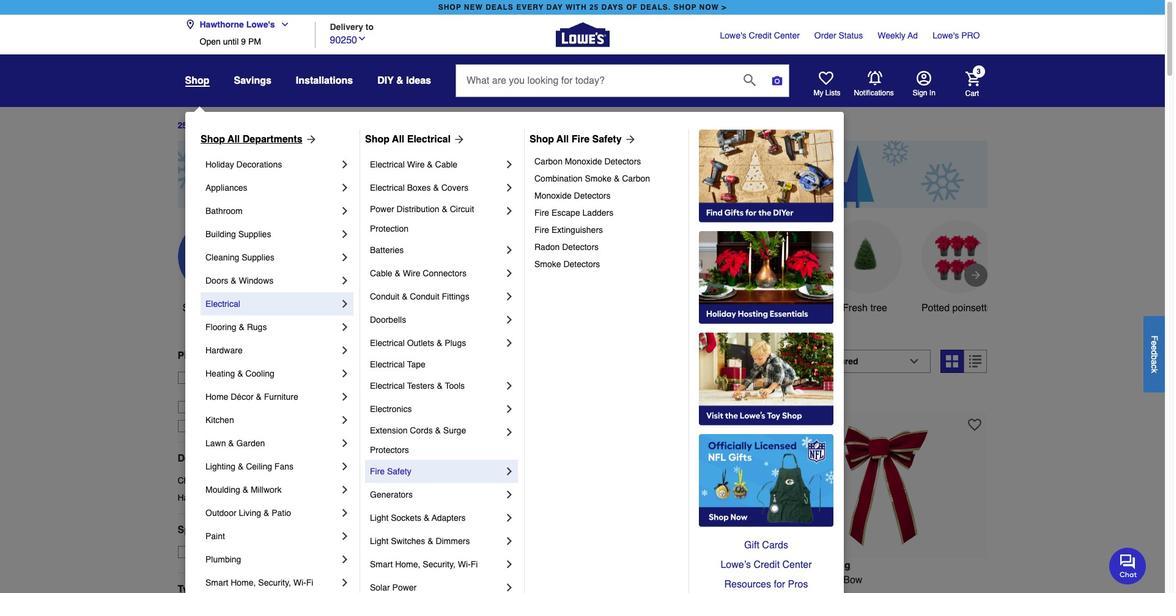 Task type: vqa. For each thing, say whether or not it's contained in the screenshot.
Save $10.00 Ends Feb 29
no



Task type: locate. For each thing, give the bounding box(es) containing it.
1 horizontal spatial incandescent
[[700, 575, 758, 586]]

2 horizontal spatial shop
[[530, 134, 554, 145]]

1 ft from the left
[[435, 575, 441, 586]]

shop for shop
[[185, 75, 209, 86]]

& left rugs
[[239, 322, 245, 332]]

hanging decoration button
[[642, 220, 716, 330]]

safety inside shop all fire safety link
[[592, 134, 622, 145]]

shop for shop all departments
[[201, 134, 225, 145]]

lights inside 100-count 20.62-ft multicolor incandescent plug-in christmas string lights
[[680, 589, 706, 593]]

cable down batteries
[[370, 268, 392, 278]]

arrow right image for shop all departments
[[302, 133, 317, 146]]

1 horizontal spatial carbon
[[622, 174, 650, 183]]

0 vertical spatial shop
[[185, 75, 209, 86]]

electrical inside electrical tape link
[[370, 360, 405, 369]]

all for electrical
[[392, 134, 404, 145]]

100-count 20.62-ft multicolor incandescent plug-in christmas string lights link
[[571, 560, 775, 593]]

electrical left 'tape'
[[370, 360, 405, 369]]

stores
[[305, 385, 329, 395]]

plug- inside holiday living 100-count 20.62-ft white incandescent plug- in christmas string lights
[[532, 575, 555, 586]]

0 vertical spatial smart
[[370, 560, 393, 569]]

0 vertical spatial center
[[774, 31, 800, 40]]

1 shop from the left
[[201, 134, 225, 145]]

chevron right image for home décor & furniture
[[339, 391, 351, 403]]

2 100- from the left
[[571, 575, 591, 586]]

wi- down plumbing 'link'
[[293, 578, 306, 588]]

electrical wire & cable
[[370, 160, 458, 169]]

1 horizontal spatial lights
[[680, 589, 706, 593]]

sign
[[913, 89, 927, 97]]

& down carbon monoxide detectors "link"
[[614, 174, 620, 183]]

weekly ad link
[[878, 29, 918, 42]]

electrical down shop all electrical
[[370, 160, 405, 169]]

string inside 100-count 20.62-ft multicolor incandescent plug-in christmas string lights
[[652, 589, 677, 593]]

hanging decoration
[[656, 303, 702, 328]]

electrical testers & tools
[[370, 381, 465, 391]]

1 horizontal spatial plug-
[[571, 589, 594, 593]]

delivery up lawn & garden
[[215, 421, 246, 431]]

0 horizontal spatial shop
[[438, 3, 461, 12]]

electronics
[[370, 404, 412, 414]]

1 vertical spatial home,
[[231, 578, 256, 588]]

1 vertical spatial security,
[[258, 578, 291, 588]]

all down 25 days of deals
[[228, 134, 240, 145]]

every
[[516, 3, 544, 12]]

plug- inside 100-count 20.62-ft multicolor incandescent plug-in christmas string lights
[[571, 589, 594, 593]]

0 horizontal spatial home,
[[231, 578, 256, 588]]

0 horizontal spatial fi
[[306, 578, 313, 588]]

>
[[722, 3, 727, 12]]

1 tree from the left
[[317, 303, 334, 314]]

ft inside 100-count 20.62-ft multicolor incandescent plug-in christmas string lights
[[648, 575, 653, 586]]

9
[[241, 37, 246, 46]]

count inside holiday living 100-count 20.62-ft white incandescent plug- in christmas string lights
[[379, 575, 405, 586]]

led
[[391, 303, 410, 314]]

living for count
[[397, 560, 426, 571]]

chevron right image
[[339, 158, 351, 171], [339, 182, 351, 194], [503, 182, 516, 194], [339, 205, 351, 217], [339, 228, 351, 240], [503, 244, 516, 256], [339, 275, 351, 287], [503, 290, 516, 303], [339, 298, 351, 310], [503, 314, 516, 326], [339, 321, 351, 333], [339, 368, 351, 380], [503, 380, 516, 392], [339, 391, 351, 403], [503, 403, 516, 415], [339, 414, 351, 426], [339, 460, 351, 473], [503, 512, 516, 524], [339, 530, 351, 542], [503, 535, 516, 547]]

chevron down image inside the 90250 button
[[357, 33, 367, 43]]

plumbing link
[[205, 548, 339, 571]]

products
[[388, 356, 444, 373]]

smoke down carbon monoxide detectors "link"
[[585, 174, 612, 183]]

christmas inside holiday living 100-count 20.62-ft white incandescent plug- in christmas string lights
[[370, 589, 414, 593]]

lowe's down the free store pickup today at: at bottom
[[240, 385, 266, 395]]

chevron right image for electrical boxes & covers
[[503, 182, 516, 194]]

shop down 25 days of deals link
[[201, 134, 225, 145]]

compare for 1001813120 element
[[381, 392, 416, 402]]

1 vertical spatial savings
[[476, 303, 511, 314]]

90250 button
[[330, 31, 367, 47]]

carbon inside carbon monoxide detectors "link"
[[534, 157, 563, 166]]

2 lights from the left
[[680, 589, 706, 593]]

chevron right image for light sockets & adapters
[[503, 512, 516, 524]]

1 horizontal spatial ft
[[648, 575, 653, 586]]

1 compare from the left
[[381, 392, 416, 402]]

1 horizontal spatial 100-
[[571, 575, 591, 586]]

1 horizontal spatial compare
[[806, 392, 841, 402]]

wi- down dimmers
[[458, 560, 471, 569]]

gift cards link
[[699, 536, 834, 555]]

monoxide down the combination in the top of the page
[[534, 191, 572, 201]]

1 e from the top
[[1150, 341, 1159, 345]]

deals right of
[[223, 121, 246, 130]]

electrical for electrical outlets & plugs
[[370, 338, 405, 348]]

home, down switches
[[395, 560, 420, 569]]

0 vertical spatial credit
[[749, 31, 772, 40]]

0 vertical spatial light
[[370, 513, 389, 523]]

electrical inside electrical outlets & plugs link
[[370, 338, 405, 348]]

1 vertical spatial delivery
[[222, 350, 260, 361]]

safety up carbon monoxide detectors "link"
[[592, 134, 622, 145]]

holiday up "appliances"
[[205, 160, 234, 169]]

holiday inside holiday decorations "link"
[[205, 160, 234, 169]]

electrical inside electrical testers & tools link
[[370, 381, 405, 391]]

3 shop from the left
[[530, 134, 554, 145]]

1 vertical spatial wi-
[[293, 578, 306, 588]]

detectors down the 'radon detectors'
[[564, 259, 600, 269]]

20.62- inside 100-count 20.62-ft multicolor incandescent plug-in christmas string lights
[[620, 575, 648, 586]]

0 vertical spatial pickup
[[178, 350, 210, 361]]

resources for pros
[[724, 579, 808, 590]]

1 vertical spatial credit
[[754, 560, 780, 571]]

heart outline image
[[756, 418, 770, 432]]

& inside extension cords & surge protectors
[[435, 426, 441, 435]]

tree inside button
[[870, 303, 887, 314]]

1 vertical spatial light
[[370, 536, 389, 546]]

& left "plugs"
[[437, 338, 442, 348]]

1 count from the left
[[379, 575, 405, 586]]

supplies up cleaning supplies
[[238, 229, 271, 239]]

arrow right image up electrical wire & cable link
[[451, 133, 465, 146]]

1 vertical spatial safety
[[387, 467, 411, 476]]

living inside 'holiday living 8.5-in w red bow'
[[822, 560, 851, 571]]

electrical up electrical wire & cable link
[[407, 134, 451, 145]]

cooling
[[245, 369, 274, 379]]

2 count from the left
[[591, 575, 617, 586]]

carbon down carbon monoxide detectors "link"
[[622, 174, 650, 183]]

20.62- inside holiday living 100-count 20.62-ft white incandescent plug- in christmas string lights
[[408, 575, 435, 586]]

& right diy
[[396, 75, 403, 86]]

flooring & rugs link
[[205, 316, 339, 339]]

2 compare from the left
[[806, 392, 841, 402]]

1 horizontal spatial conduit
[[410, 292, 439, 301]]

100-
[[359, 575, 379, 586], [571, 575, 591, 586]]

smart home, security, wi-fi link down paint link
[[205, 571, 339, 593]]

living up red
[[822, 560, 851, 571]]

fire inside "link"
[[534, 225, 549, 235]]

in inside 'holiday living 8.5-in w red bow'
[[800, 575, 808, 586]]

heating
[[205, 369, 235, 379]]

1 horizontal spatial shop
[[674, 3, 697, 12]]

1 lights from the left
[[445, 589, 471, 593]]

compare
[[381, 392, 416, 402], [806, 392, 841, 402]]

electrical link
[[205, 292, 339, 316]]

delivery
[[330, 22, 363, 31], [222, 350, 260, 361], [215, 421, 246, 431]]

arrow right image
[[302, 133, 317, 146], [451, 133, 465, 146], [622, 133, 636, 146], [970, 269, 982, 281]]

electrical up the electronics
[[370, 381, 405, 391]]

sign in button
[[913, 71, 936, 98]]

fire extinguishers
[[534, 225, 603, 235]]

detectors inside combination smoke & carbon monoxide detectors
[[574, 191, 611, 201]]

bathroom
[[205, 206, 243, 216]]

e up the b
[[1150, 345, 1159, 350]]

compare inside 1001813120 element
[[381, 392, 416, 402]]

& down batteries
[[395, 268, 400, 278]]

c
[[1150, 364, 1159, 369]]

supplies inside 'link'
[[238, 229, 271, 239]]

installations
[[296, 75, 353, 86]]

hanukkah
[[178, 493, 216, 503]]

0 horizontal spatial smart
[[205, 578, 228, 588]]

0 horizontal spatial smoke
[[534, 259, 561, 269]]

chat invite button image
[[1109, 547, 1147, 585]]

0 horizontal spatial in
[[448, 356, 460, 373]]

christmas inside 100-count 20.62-ft multicolor incandescent plug-in christmas string lights
[[605, 589, 649, 593]]

gift cards
[[744, 540, 788, 551]]

smoke down the radon
[[534, 259, 561, 269]]

0 horizontal spatial smart home, security, wi-fi
[[205, 578, 313, 588]]

tree
[[317, 303, 334, 314], [870, 303, 887, 314]]

0 vertical spatial fi
[[471, 560, 478, 569]]

0 vertical spatial plug-
[[532, 575, 555, 586]]

& right doors
[[231, 276, 236, 286]]

1 horizontal spatial white
[[760, 303, 785, 314]]

20.62- down light switches & dimmers
[[408, 575, 435, 586]]

light inside light switches & dimmers link
[[370, 536, 389, 546]]

all inside button
[[208, 303, 218, 314]]

a
[[1150, 360, 1159, 364]]

light for light switches & dimmers
[[370, 536, 389, 546]]

holiday for holiday living 8.5-in w red bow
[[784, 560, 819, 571]]

monoxide down shop all fire safety link
[[565, 157, 602, 166]]

0 horizontal spatial compare
[[381, 392, 416, 402]]

light left switches
[[370, 536, 389, 546]]

center inside "link"
[[782, 560, 812, 571]]

location image
[[185, 20, 195, 29]]

1 string from the left
[[417, 589, 442, 593]]

appliances link
[[205, 176, 339, 199]]

ft left multicolor
[[648, 575, 653, 586]]

home, down plumbing
[[231, 578, 256, 588]]

red
[[823, 575, 841, 586]]

0 horizontal spatial christmas
[[178, 476, 216, 485]]

holiday for holiday living 100-count 20.62-ft white incandescent plug- in christmas string lights
[[359, 560, 394, 571]]

living inside holiday living 100-count 20.62-ft white incandescent plug- in christmas string lights
[[397, 560, 426, 571]]

1 horizontal spatial cable
[[435, 160, 458, 169]]

notifications
[[854, 89, 894, 97]]

chevron right image for lighting & ceiling fans
[[339, 460, 351, 473]]

living for in
[[822, 560, 851, 571]]

0 vertical spatial carbon
[[534, 157, 563, 166]]

with
[[566, 3, 587, 12]]

all up electrical wire & cable
[[392, 134, 404, 145]]

departments up holiday decorations "link"
[[243, 134, 302, 145]]

smart up solar on the left bottom
[[370, 560, 393, 569]]

wire up 'conduit & conduit fittings'
[[403, 268, 420, 278]]

electrical inside electrical wire & cable link
[[370, 160, 405, 169]]

delivery up heating & cooling
[[222, 350, 260, 361]]

f
[[1150, 335, 1159, 341]]

fire for safety
[[370, 467, 385, 476]]

lights down multicolor
[[680, 589, 706, 593]]

holiday inside 'holiday living 8.5-in w red bow'
[[784, 560, 819, 571]]

& inside button
[[396, 75, 403, 86]]

1 vertical spatial supplies
[[242, 253, 274, 262]]

light sockets & adapters link
[[370, 506, 503, 530]]

shop all departments
[[201, 134, 302, 145]]

0 vertical spatial smoke
[[585, 174, 612, 183]]

1 vertical spatial chevron down image
[[357, 33, 367, 43]]

0 horizontal spatial chevron down image
[[275, 20, 290, 29]]

pickup up hawthorne lowe's & nearby stores 'button'
[[239, 373, 265, 383]]

b
[[1150, 355, 1159, 360]]

departments down lawn
[[178, 453, 237, 464]]

light inside light sockets & adapters link
[[370, 513, 389, 523]]

1 vertical spatial hawthorne
[[196, 385, 237, 395]]

sign in
[[913, 89, 936, 97]]

1 horizontal spatial safety
[[592, 134, 622, 145]]

1 vertical spatial smart
[[205, 578, 228, 588]]

0 horizontal spatial tree
[[317, 303, 334, 314]]

savings button left the radon
[[457, 220, 530, 315]]

0 vertical spatial supplies
[[238, 229, 271, 239]]

savings up 198 products in holiday decorations
[[476, 303, 511, 314]]

carbon inside combination smoke & carbon monoxide detectors
[[622, 174, 650, 183]]

supplies for building supplies
[[238, 229, 271, 239]]

2 shop from the left
[[365, 134, 390, 145]]

1 vertical spatial monoxide
[[534, 191, 572, 201]]

tree right artificial
[[317, 303, 334, 314]]

delivery up the 90250 on the top left
[[330, 22, 363, 31]]

in inside 100-count 20.62-ft multicolor incandescent plug-in christmas string lights
[[594, 589, 602, 593]]

0 horizontal spatial cable
[[370, 268, 392, 278]]

electrical inside electrical boxes & covers link
[[370, 183, 405, 193]]

lights
[[445, 589, 471, 593], [680, 589, 706, 593]]

monoxide inside "link"
[[565, 157, 602, 166]]

& right sockets
[[424, 513, 429, 523]]

deals inside button
[[221, 303, 246, 314]]

shop all fire safety
[[530, 134, 622, 145]]

0 horizontal spatial count
[[379, 575, 405, 586]]

detectors up combination smoke & carbon monoxide detectors link
[[604, 157, 641, 166]]

0 horizontal spatial in
[[359, 589, 367, 593]]

lights down dimmers
[[445, 589, 471, 593]]

chevron right image for doors & windows
[[339, 275, 351, 287]]

installations button
[[296, 70, 353, 92]]

0 vertical spatial 25
[[589, 3, 599, 12]]

chevron right image for outdoor living & patio link
[[339, 507, 351, 519]]

center left order at right top
[[774, 31, 800, 40]]

decorations for holiday decorations
[[236, 160, 282, 169]]

light for light sockets & adapters
[[370, 513, 389, 523]]

dimmers
[[436, 536, 470, 546]]

1 horizontal spatial chevron down image
[[357, 33, 367, 43]]

in inside holiday living 100-count 20.62-ft white incandescent plug- in christmas string lights
[[359, 589, 367, 593]]

fire down protectors
[[370, 467, 385, 476]]

1 vertical spatial deals
[[221, 303, 246, 314]]

electrical up "flooring"
[[205, 299, 240, 309]]

holiday up the '8.5-'
[[784, 560, 819, 571]]

1 vertical spatial 25
[[178, 121, 187, 130]]

f e e d b a c k
[[1150, 335, 1159, 373]]

light down the generators
[[370, 513, 389, 523]]

on sale
[[200, 547, 231, 557]]

open
[[200, 37, 221, 46]]

chevron right image for flooring & rugs
[[339, 321, 351, 333]]

chevron right image for hardware link at the bottom of page
[[339, 344, 351, 357]]

smoke
[[585, 174, 612, 183], [534, 259, 561, 269]]

shop inside button
[[183, 303, 205, 314]]

hawthorne down store in the bottom of the page
[[196, 385, 237, 395]]

None search field
[[456, 64, 789, 108]]

chevron right image for plumbing 'link'
[[339, 553, 351, 566]]

1 horizontal spatial smoke
[[585, 174, 612, 183]]

wire up boxes
[[407, 160, 425, 169]]

chevron right image for paint
[[339, 530, 351, 542]]

0 horizontal spatial carbon
[[534, 157, 563, 166]]

0 vertical spatial security,
[[423, 560, 455, 569]]

0 vertical spatial white
[[760, 303, 785, 314]]

1 incandescent from the left
[[471, 575, 529, 586]]

hawthorne lowe's button
[[185, 12, 295, 37]]

cable & wire connectors link
[[370, 262, 503, 285]]

credit inside "link"
[[754, 560, 780, 571]]

1 horizontal spatial string
[[652, 589, 677, 593]]

100- inside 100-count 20.62-ft multicolor incandescent plug-in christmas string lights
[[571, 575, 591, 586]]

1 horizontal spatial tree
[[870, 303, 887, 314]]

chevron down image
[[275, 20, 290, 29], [357, 33, 367, 43]]

chevron right image for the power distribution & circuit protection "link"
[[503, 205, 516, 217]]

paint
[[205, 531, 225, 541]]

smart home, security, wi-fi down plumbing 'link'
[[205, 578, 313, 588]]

all up carbon monoxide detectors
[[557, 134, 569, 145]]

0 horizontal spatial living
[[239, 508, 261, 518]]

credit up search image
[[749, 31, 772, 40]]

carbon up the combination in the top of the page
[[534, 157, 563, 166]]

surge
[[443, 426, 466, 435]]

arrow right image inside shop all electrical link
[[451, 133, 465, 146]]

fire up the radon
[[534, 225, 549, 235]]

extension cords & surge protectors link
[[370, 421, 503, 460]]

0 vertical spatial savings button
[[234, 70, 271, 92]]

2 incandescent from the left
[[700, 575, 758, 586]]

bathroom link
[[205, 199, 339, 223]]

savings down pm
[[234, 75, 271, 86]]

1 horizontal spatial shop
[[365, 134, 390, 145]]

visit the lowe's toy shop. image
[[699, 333, 834, 426]]

0 horizontal spatial conduit
[[370, 292, 399, 301]]

arrow right image inside shop all fire safety link
[[622, 133, 636, 146]]

plug-
[[532, 575, 555, 586], [571, 589, 594, 593]]

at:
[[292, 373, 301, 383]]

2 20.62- from the left
[[620, 575, 648, 586]]

shop left 'new'
[[438, 3, 461, 12]]

chevron right image
[[503, 158, 516, 171], [503, 205, 516, 217], [339, 251, 351, 264], [503, 267, 516, 279], [503, 337, 516, 349], [339, 344, 351, 357], [503, 426, 516, 438], [339, 437, 351, 449], [503, 465, 516, 478], [339, 484, 351, 496], [503, 489, 516, 501], [339, 507, 351, 519], [339, 553, 351, 566], [503, 558, 516, 571], [339, 577, 351, 589], [503, 582, 516, 593]]

in down "plugs"
[[448, 356, 460, 373]]

chevron right image for generators link
[[503, 489, 516, 501]]

1 vertical spatial plug-
[[571, 589, 594, 593]]

1 horizontal spatial security,
[[423, 560, 455, 569]]

0 horizontal spatial white
[[443, 575, 468, 586]]

center up the '8.5-'
[[782, 560, 812, 571]]

198
[[359, 356, 384, 373]]

lighting & ceiling fans
[[205, 462, 294, 471]]

all up "flooring"
[[208, 303, 218, 314]]

security,
[[423, 560, 455, 569], [258, 578, 291, 588]]

monoxide inside combination smoke & carbon monoxide detectors
[[534, 191, 572, 201]]

1 vertical spatial smoke
[[534, 259, 561, 269]]

in
[[448, 356, 460, 373], [800, 575, 808, 586]]

center
[[774, 31, 800, 40], [782, 560, 812, 571]]

1 100- from the left
[[359, 575, 379, 586]]

0 horizontal spatial savings
[[234, 75, 271, 86]]

chevron right image for building supplies
[[339, 228, 351, 240]]

e up d
[[1150, 341, 1159, 345]]

lowe's credit center link
[[699, 555, 834, 575]]

1 20.62- from the left
[[408, 575, 435, 586]]

2 horizontal spatial living
[[822, 560, 851, 571]]

lights inside holiday living 100-count 20.62-ft white incandescent plug- in christmas string lights
[[445, 589, 471, 593]]

2 light from the top
[[370, 536, 389, 546]]

e
[[1150, 341, 1159, 345], [1150, 345, 1159, 350]]

lowe's home improvement notification center image
[[867, 71, 882, 86]]

power inside power distribution & circuit protection
[[370, 204, 394, 214]]

1 horizontal spatial 20.62-
[[620, 575, 648, 586]]

smart for the rightmost smart home, security, wi-fi link
[[370, 560, 393, 569]]

shop up electrical wire & cable
[[365, 134, 390, 145]]

2 horizontal spatial in
[[929, 89, 936, 97]]

deals up flooring & rugs
[[221, 303, 246, 314]]

string right solar power
[[417, 589, 442, 593]]

& inside power distribution & circuit protection
[[442, 204, 448, 214]]

white button
[[735, 220, 809, 315]]

conduit
[[370, 292, 399, 301], [410, 292, 439, 301]]

fire for escape
[[534, 208, 549, 218]]

decorations inside "link"
[[236, 160, 282, 169]]

power up protection
[[370, 204, 394, 214]]

supplies
[[238, 229, 271, 239], [242, 253, 274, 262]]

0 vertical spatial hawthorne
[[200, 20, 244, 29]]

electrical wire & cable link
[[370, 153, 503, 176]]

1 vertical spatial fi
[[306, 578, 313, 588]]

holiday inside holiday living 100-count 20.62-ft white incandescent plug- in christmas string lights
[[359, 560, 394, 571]]

hawthorne up open until 9 pm
[[200, 20, 244, 29]]

fresh tree
[[843, 303, 887, 314]]

1 horizontal spatial smart home, security, wi-fi link
[[370, 553, 503, 576]]

supplies inside "link"
[[242, 253, 274, 262]]

0 horizontal spatial shop
[[201, 134, 225, 145]]

0 vertical spatial power
[[370, 204, 394, 214]]

0 vertical spatial chevron down image
[[275, 20, 290, 29]]

chevron right image for doorbells
[[503, 314, 516, 326]]

fittings
[[442, 292, 469, 301]]

supplies up windows
[[242, 253, 274, 262]]

arrow right image for shop all electrical
[[451, 133, 465, 146]]

1 horizontal spatial smart home, security, wi-fi
[[370, 560, 478, 569]]

chevron right image for holiday decorations
[[339, 158, 351, 171]]

& left circuit
[[442, 204, 448, 214]]

shop for shop all fire safety
[[530, 134, 554, 145]]

holiday up solar on the left bottom
[[359, 560, 394, 571]]

potted poinsettia button
[[921, 220, 995, 315]]

tree inside button
[[317, 303, 334, 314]]

lowe's home improvement cart image
[[965, 71, 980, 86]]

2 tree from the left
[[870, 303, 887, 314]]

20.62- left multicolor
[[620, 575, 648, 586]]

0 horizontal spatial ft
[[435, 575, 441, 586]]

shop
[[438, 3, 461, 12], [674, 3, 697, 12]]

living for patio
[[239, 508, 261, 518]]

0 vertical spatial safety
[[592, 134, 622, 145]]

k
[[1150, 369, 1159, 373]]

arrow right image up holiday decorations "link"
[[302, 133, 317, 146]]

2 ft from the left
[[648, 575, 653, 586]]

fire left escape
[[534, 208, 549, 218]]

detectors up the ladders
[[574, 191, 611, 201]]

radon detectors link
[[534, 238, 680, 256]]

tape
[[407, 360, 426, 369]]

savings button down pm
[[234, 70, 271, 92]]

2 string from the left
[[652, 589, 677, 593]]

electrical left boxes
[[370, 183, 405, 193]]

arrow right image inside shop all departments link
[[302, 133, 317, 146]]

smoke inside combination smoke & carbon monoxide detectors
[[585, 174, 612, 183]]

0 vertical spatial home,
[[395, 560, 420, 569]]

extension
[[370, 426, 408, 435]]

tree right fresh
[[870, 303, 887, 314]]

1 light from the top
[[370, 513, 389, 523]]

shop
[[201, 134, 225, 145], [365, 134, 390, 145], [530, 134, 554, 145]]

1 horizontal spatial wi-
[[458, 560, 471, 569]]

power
[[370, 204, 394, 214], [392, 583, 417, 593]]

compare inside the 5013254527 element
[[806, 392, 841, 402]]

chevron right image for moulding & millwork link at the bottom of page
[[339, 484, 351, 496]]

cable up covers
[[435, 160, 458, 169]]

electrical for electrical wire & cable
[[370, 160, 405, 169]]

shop up the combination in the top of the page
[[530, 134, 554, 145]]

0 vertical spatial departments
[[243, 134, 302, 145]]

0 horizontal spatial departments
[[178, 453, 237, 464]]

diy & ideas
[[377, 75, 431, 86]]

fi up solar power link on the bottom
[[471, 560, 478, 569]]

0 horizontal spatial incandescent
[[471, 575, 529, 586]]

power right solar on the left bottom
[[392, 583, 417, 593]]

0 horizontal spatial string
[[417, 589, 442, 593]]

electrical down doorbells
[[370, 338, 405, 348]]

holiday for holiday decorations
[[205, 160, 234, 169]]

until
[[223, 37, 239, 46]]

artificial
[[280, 303, 315, 314]]

decorations for hanukkah decorations
[[219, 493, 264, 503]]



Task type: describe. For each thing, give the bounding box(es) containing it.
compare for the 5013254527 element
[[806, 392, 841, 402]]

1001813120 element
[[359, 391, 416, 403]]

d
[[1150, 350, 1159, 355]]

ft inside holiday living 100-count 20.62-ft white incandescent plug- in christmas string lights
[[435, 575, 441, 586]]

list view image
[[970, 355, 982, 367]]

chevron right image for "cleaning supplies" "link"
[[339, 251, 351, 264]]

my
[[814, 89, 823, 97]]

0 horizontal spatial security,
[[258, 578, 291, 588]]

fire escape ladders link
[[534, 204, 680, 221]]

& left patio
[[264, 508, 269, 518]]

batteries
[[370, 245, 404, 255]]

doorbells link
[[370, 308, 503, 331]]

1 vertical spatial savings button
[[457, 220, 530, 315]]

0 vertical spatial wi-
[[458, 560, 471, 569]]

holiday hosting essentials. image
[[699, 231, 834, 324]]

millwork
[[251, 485, 282, 495]]

electrical inside the electrical link
[[205, 299, 240, 309]]

home
[[205, 392, 228, 402]]

connectors
[[423, 268, 467, 278]]

& right décor
[[256, 392, 262, 402]]

0 horizontal spatial smart home, security, wi-fi link
[[205, 571, 339, 593]]

nearby
[[277, 385, 303, 395]]

adapters
[[432, 513, 466, 523]]

days
[[601, 3, 624, 12]]

chevron right image for the extension cords & surge protectors "link" at the bottom left of page
[[503, 426, 516, 438]]

& inside combination smoke & carbon monoxide detectors
[[614, 174, 620, 183]]

find gifts for the diyer. image
[[699, 130, 834, 223]]

fresh
[[843, 303, 868, 314]]

moulding
[[205, 485, 240, 495]]

ceiling
[[246, 462, 272, 471]]

camera image
[[771, 75, 783, 87]]

0 vertical spatial wire
[[407, 160, 425, 169]]

chevron right image for cable & wire connectors link at the left
[[503, 267, 516, 279]]

special offers
[[178, 525, 243, 536]]

electrical inside shop all electrical link
[[407, 134, 451, 145]]

chevron right image for conduit & conduit fittings
[[503, 290, 516, 303]]

1 horizontal spatial savings
[[476, 303, 511, 314]]

fire escape ladders
[[534, 208, 613, 218]]

electrical for electrical tape
[[370, 360, 405, 369]]

chevron right image for electronics
[[503, 403, 516, 415]]

incandescent inside holiday living 100-count 20.62-ft white incandescent plug- in christmas string lights
[[471, 575, 529, 586]]

& inside 'button'
[[269, 385, 274, 395]]

chevron right image for electrical
[[339, 298, 351, 310]]

status
[[839, 31, 863, 40]]

rugs
[[247, 322, 267, 332]]

delivery to
[[330, 22, 374, 31]]

sockets
[[391, 513, 421, 523]]

chevron right image for electrical outlets & plugs link
[[503, 337, 516, 349]]

0 vertical spatial savings
[[234, 75, 271, 86]]

0 vertical spatial delivery
[[330, 22, 363, 31]]

electrical for electrical boxes & covers
[[370, 183, 405, 193]]

2 conduit from the left
[[410, 292, 439, 301]]

holiday down "plugs"
[[464, 356, 517, 373]]

diy & ideas button
[[377, 70, 431, 92]]

heart outline image
[[968, 418, 982, 432]]

shop for shop all electrical
[[365, 134, 390, 145]]

lowe's home improvement lists image
[[819, 71, 833, 86]]

lighting
[[205, 462, 235, 471]]

chevron right image for appliances
[[339, 182, 351, 194]]

garden
[[236, 438, 265, 448]]

supplies for cleaning supplies
[[242, 253, 274, 262]]

electrical boxes & covers link
[[370, 176, 503, 199]]

tree for artificial tree
[[317, 303, 334, 314]]

0 vertical spatial deals
[[223, 121, 246, 130]]

doorbells
[[370, 315, 406, 325]]

arrow right image up poinsettia
[[970, 269, 982, 281]]

chevron right image for electrical testers & tools
[[503, 380, 516, 392]]

1 vertical spatial power
[[392, 583, 417, 593]]

detectors inside "link"
[[604, 157, 641, 166]]

electrical tape link
[[370, 355, 516, 374]]

chevron right image for solar power link on the bottom
[[503, 582, 516, 593]]

tree for fresh tree
[[870, 303, 887, 314]]

gift
[[744, 540, 759, 551]]

batteries link
[[370, 238, 503, 262]]

shop for shop all deals
[[183, 303, 205, 314]]

& right lawn
[[228, 438, 234, 448]]

smart for the left smart home, security, wi-fi link
[[205, 578, 228, 588]]

chevron right image for heating & cooling
[[339, 368, 351, 380]]

shop all deals button
[[178, 220, 251, 315]]

search image
[[744, 74, 756, 86]]

artificial tree
[[280, 303, 334, 314]]

fresh tree button
[[828, 220, 902, 315]]

chevron right image for bathroom
[[339, 205, 351, 217]]

electronics link
[[370, 397, 503, 421]]

diy
[[377, 75, 394, 86]]

1 conduit from the left
[[370, 292, 399, 301]]

decorations for christmas decorations
[[219, 476, 264, 485]]

kitchen
[[205, 415, 234, 425]]

chevron right image for light switches & dimmers
[[503, 535, 516, 547]]

appliances
[[205, 183, 247, 193]]

5013254527 element
[[784, 391, 841, 403]]

1 shop from the left
[[438, 3, 461, 12]]

building supplies
[[205, 229, 271, 239]]

bow
[[843, 575, 862, 586]]

cards
[[762, 540, 788, 551]]

white inside white "button"
[[760, 303, 785, 314]]

chevron right image for batteries
[[503, 244, 516, 256]]

doors & windows
[[205, 276, 274, 286]]

chevron right image for kitchen
[[339, 414, 351, 426]]

3
[[977, 67, 981, 76]]

grid view image
[[946, 355, 959, 367]]

solar power link
[[370, 576, 503, 593]]

& right boxes
[[433, 183, 439, 193]]

count inside 100-count 20.62-ft multicolor incandescent plug-in christmas string lights
[[591, 575, 617, 586]]

free store pickup today at:
[[196, 373, 301, 383]]

string inside holiday living 100-count 20.62-ft white incandescent plug- in christmas string lights
[[417, 589, 442, 593]]

2 e from the top
[[1150, 345, 1159, 350]]

fire up carbon monoxide detectors
[[572, 134, 590, 145]]

days
[[190, 121, 210, 130]]

hawthorne for hawthorne lowe's & nearby stores
[[196, 385, 237, 395]]

my lists
[[814, 89, 841, 97]]

artificial tree button
[[271, 220, 344, 315]]

1 vertical spatial pickup
[[239, 373, 265, 383]]

shop all electrical link
[[365, 132, 465, 147]]

0 vertical spatial in
[[448, 356, 460, 373]]

lowe's left pro
[[933, 31, 959, 40]]

safety inside fire safety link
[[387, 467, 411, 476]]

& up electrical boxes & covers link
[[427, 160, 433, 169]]

testers
[[407, 381, 435, 391]]

all for fire
[[557, 134, 569, 145]]

hanukkah decorations
[[178, 493, 264, 503]]

chevron down image inside hawthorne lowe's 'button'
[[275, 20, 290, 29]]

2 vertical spatial delivery
[[215, 421, 246, 431]]

fire for extinguishers
[[534, 225, 549, 235]]

hawthorne for hawthorne lowe's
[[200, 20, 244, 29]]

0 horizontal spatial pickup
[[178, 350, 210, 361]]

outlets
[[407, 338, 434, 348]]

w
[[811, 575, 820, 586]]

cleaning supplies link
[[205, 246, 339, 269]]

& up led
[[402, 292, 408, 301]]

0 horizontal spatial 25
[[178, 121, 187, 130]]

lowe's home improvement logo image
[[556, 8, 609, 61]]

outdoor living & patio
[[205, 508, 291, 518]]

& inside "link"
[[237, 369, 243, 379]]

white inside holiday living 100-count 20.62-ft white incandescent plug- in christmas string lights
[[443, 575, 468, 586]]

order
[[814, 31, 836, 40]]

& left ceiling
[[238, 462, 244, 471]]

fast delivery
[[196, 421, 246, 431]]

home décor & furniture link
[[205, 385, 339, 409]]

100-count 20.62-ft multicolor incandescent plug-in christmas string lights
[[571, 575, 758, 593]]

lowe's up pm
[[246, 20, 275, 29]]

credit for lowe's
[[749, 31, 772, 40]]

of
[[212, 121, 220, 130]]

lowe's down > on the top right of page
[[720, 31, 747, 40]]

covers
[[441, 183, 468, 193]]

2 shop from the left
[[674, 3, 697, 12]]

outdoor
[[205, 508, 236, 518]]

& left dimmers
[[428, 536, 433, 546]]

electrical for electrical testers & tools
[[370, 381, 405, 391]]

fire safety link
[[370, 460, 503, 483]]

1 vertical spatial smart home, security, wi-fi
[[205, 578, 313, 588]]

center for lowe's credit center
[[774, 31, 800, 40]]

generators link
[[370, 483, 503, 506]]

all for deals
[[208, 303, 218, 314]]

1 horizontal spatial fi
[[471, 560, 478, 569]]

solar
[[370, 583, 390, 593]]

chevron right image for fire safety link
[[503, 465, 516, 478]]

& left tools
[[437, 381, 443, 391]]

pro
[[961, 31, 980, 40]]

holiday decorations
[[205, 160, 282, 169]]

chevron right image for lawn & garden link
[[339, 437, 351, 449]]

all for departments
[[228, 134, 240, 145]]

& left millwork
[[243, 485, 248, 495]]

1 horizontal spatial home,
[[395, 560, 420, 569]]

detectors down extinguishers
[[562, 242, 599, 252]]

lowe's credit center
[[720, 31, 800, 40]]

incandescent inside 100-count 20.62-ft multicolor incandescent plug-in christmas string lights
[[700, 575, 758, 586]]

combination
[[534, 174, 583, 183]]

in inside button
[[929, 89, 936, 97]]

radon
[[534, 242, 560, 252]]

chevron right image for electrical wire & cable link
[[503, 158, 516, 171]]

christmas decorations link
[[178, 474, 340, 487]]

shop all electrical
[[365, 134, 451, 145]]

cleaning
[[205, 253, 239, 262]]

officially licensed n f l gifts. shop now. image
[[699, 434, 834, 527]]

100- inside holiday living 100-count 20.62-ft white incandescent plug- in christmas string lights
[[359, 575, 379, 586]]

weekly ad
[[878, 31, 918, 40]]

arrow right image for shop all fire safety
[[622, 133, 636, 146]]

holiday living 8.5-in w red bow
[[784, 560, 862, 586]]

Search Query text field
[[456, 65, 734, 97]]

1 vertical spatial wire
[[403, 268, 420, 278]]

& up heating
[[212, 350, 220, 361]]

lowe's pro
[[933, 31, 980, 40]]

multicolor
[[656, 575, 698, 586]]

198 products in holiday decorations
[[359, 356, 606, 373]]

potted
[[922, 303, 950, 314]]

electrical testers & tools link
[[370, 374, 503, 397]]

smoke inside smoke detectors link
[[534, 259, 561, 269]]

25 days of deals. shop new deals every day. while supplies last. image
[[178, 141, 987, 208]]

hawthorne lowe's
[[200, 20, 275, 29]]

ladders
[[583, 208, 613, 218]]

lowe's home improvement account image
[[916, 71, 931, 86]]

1 vertical spatial cable
[[370, 268, 392, 278]]

center for lowe's credit center
[[782, 560, 812, 571]]

lists
[[825, 89, 841, 97]]

light switches & dimmers
[[370, 536, 470, 546]]

fire extinguishers link
[[534, 221, 680, 238]]

credit for lowe's
[[754, 560, 780, 571]]

paint link
[[205, 525, 339, 548]]

shop all fire safety link
[[530, 132, 636, 147]]

heating & cooling
[[205, 369, 274, 379]]

lowe's
[[721, 560, 751, 571]]

departments element
[[178, 452, 340, 465]]



